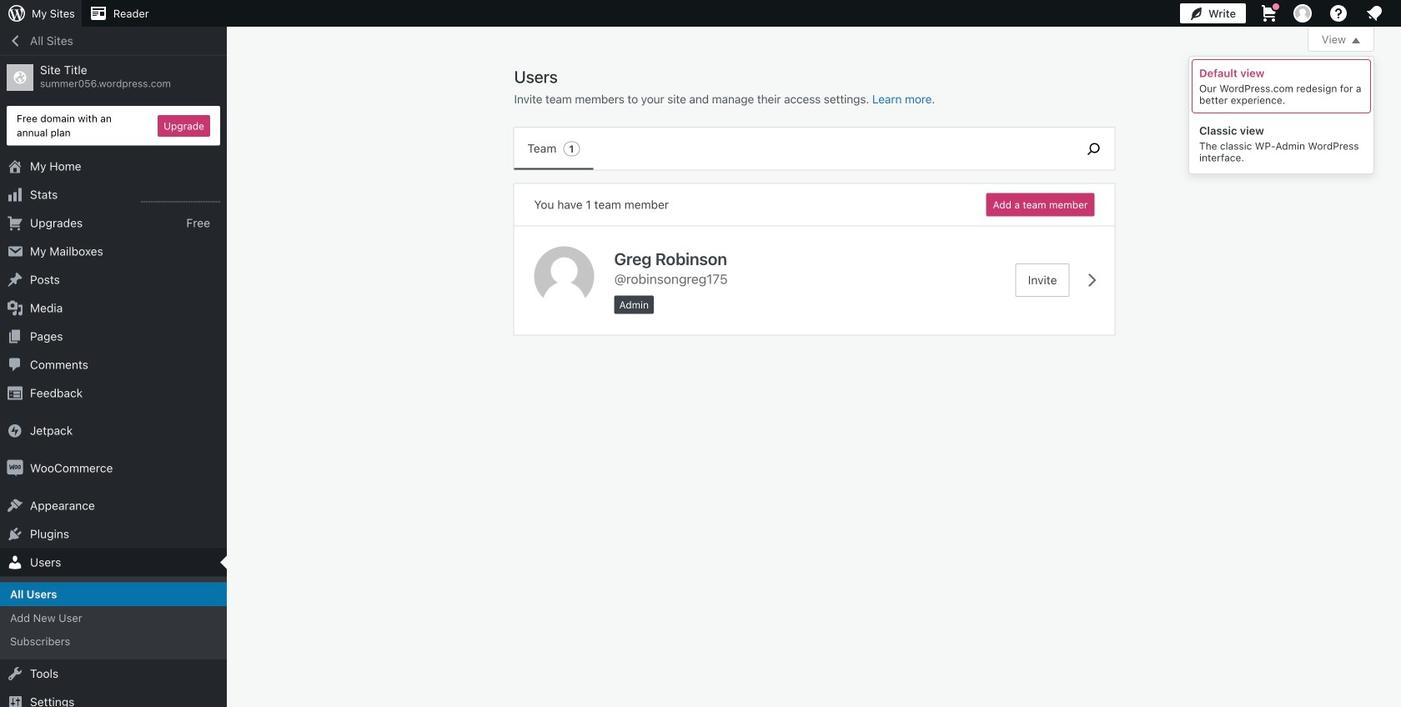 Task type: locate. For each thing, give the bounding box(es) containing it.
1 list item from the top
[[1394, 85, 1402, 163]]

3 list item from the top
[[1394, 242, 1402, 304]]

None search field
[[1074, 128, 1115, 170]]

open search image
[[1074, 139, 1115, 159]]

main content
[[514, 27, 1375, 335]]

0 vertical spatial img image
[[7, 423, 23, 439]]

help image
[[1329, 3, 1349, 23]]

my profile image
[[1294, 4, 1313, 23]]

1 vertical spatial img image
[[7, 460, 23, 477]]

img image
[[7, 423, 23, 439], [7, 460, 23, 477]]

list item
[[1394, 85, 1402, 163], [1394, 163, 1402, 242], [1394, 242, 1402, 304]]

2 img image from the top
[[7, 460, 23, 477]]



Task type: describe. For each thing, give the bounding box(es) containing it.
1 img image from the top
[[7, 423, 23, 439]]

manage your notifications image
[[1365, 3, 1385, 23]]

greg robinson image
[[534, 247, 595, 307]]

2 list item from the top
[[1394, 163, 1402, 242]]

highest hourly views 0 image
[[141, 192, 220, 202]]

my shopping cart image
[[1260, 3, 1280, 23]]

open image
[[1353, 38, 1361, 43]]



Task type: vqa. For each thing, say whether or not it's contained in the screenshot.
Uncategorized image
no



